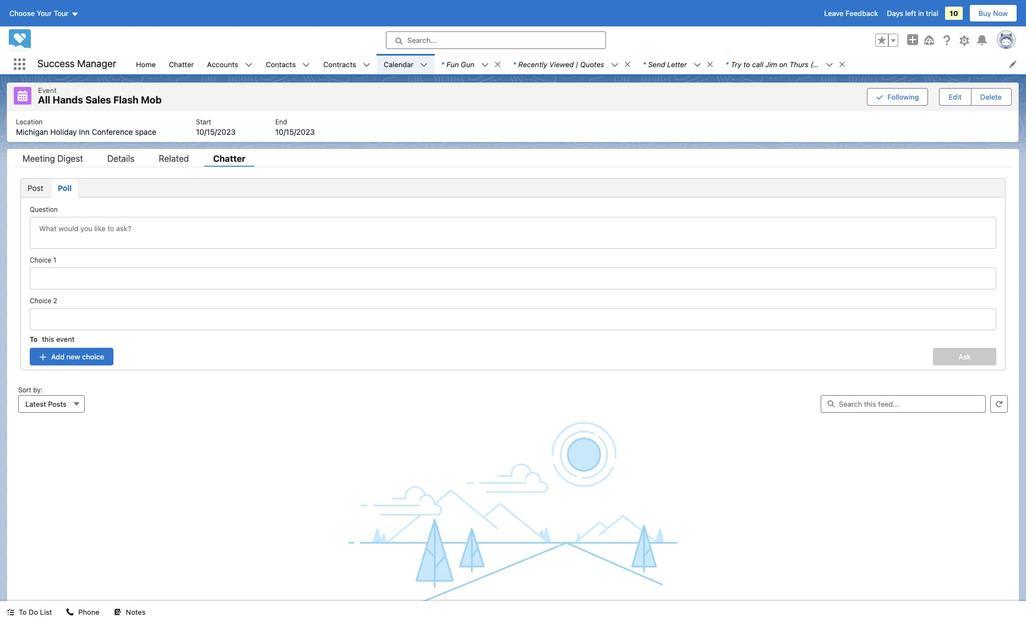 Task type: vqa. For each thing, say whether or not it's contained in the screenshot.
Add new choice
yes



Task type: locate. For each thing, give the bounding box(es) containing it.
2 * from the left
[[513, 60, 516, 69]]

* fun gun
[[441, 60, 475, 69]]

1 vertical spatial group
[[867, 87, 1012, 107]]

chatter link right home
[[162, 54, 201, 74]]

text default image left phone
[[66, 609, 74, 616]]

0 horizontal spatial to
[[19, 608, 27, 617]]

* left recently
[[513, 60, 516, 69]]

0 horizontal spatial chatter link
[[162, 54, 201, 74]]

0 vertical spatial choice
[[30, 256, 51, 264]]

* for * send letter
[[643, 60, 646, 69]]

2 10/15/2023 from the left
[[275, 127, 315, 136]]

fun
[[447, 60, 459, 69]]

10/15/2023 down start
[[196, 127, 236, 136]]

this
[[42, 335, 54, 343]]

to do list
[[19, 608, 52, 617]]

days left in trial
[[887, 9, 939, 18]]

conference
[[92, 127, 133, 136]]

choice for choice 2
[[30, 297, 51, 305]]

* for * fun gun
[[441, 60, 444, 69]]

* try to call jim on thurs (sample)
[[726, 60, 841, 69]]

list containing michigan holiday inn conference space
[[7, 111, 1019, 142]]

chatter link down start 10/15/2023 on the top of the page
[[204, 153, 255, 167]]

letter
[[667, 60, 687, 69]]

2 list item from the left
[[506, 54, 636, 74]]

10
[[950, 9, 958, 18]]

text default image
[[494, 60, 502, 68], [303, 61, 310, 69], [363, 61, 371, 69], [420, 61, 428, 69], [481, 61, 489, 69], [611, 61, 619, 69], [66, 609, 74, 616]]

* left fun
[[441, 60, 444, 69]]

home link
[[129, 54, 162, 74]]

10/15/2023 for end 10/15/2023
[[275, 127, 315, 136]]

*
[[441, 60, 444, 69], [513, 60, 516, 69], [643, 60, 646, 69], [726, 60, 729, 69]]

3 * from the left
[[643, 60, 646, 69]]

poll
[[58, 183, 72, 192]]

manager
[[77, 58, 116, 70]]

1 * from the left
[[441, 60, 444, 69]]

contracts link
[[317, 54, 363, 74]]

leave feedback
[[824, 9, 878, 18]]

chatter for rightmost 'chatter' link
[[213, 153, 246, 163]]

1 vertical spatial to
[[19, 608, 27, 617]]

1 horizontal spatial chatter
[[213, 153, 246, 163]]

choice
[[82, 352, 104, 361]]

text default image down "search..." button
[[494, 60, 502, 68]]

0 vertical spatial list
[[129, 54, 1026, 74]]

text default image inside notes button
[[114, 609, 121, 616]]

event all hands sales flash mob
[[38, 86, 162, 106]]

text default image inside accounts list item
[[245, 61, 253, 69]]

to left do
[[19, 608, 27, 617]]

1 vertical spatial chatter link
[[204, 153, 255, 167]]

details link
[[98, 153, 143, 167]]

list item
[[435, 54, 506, 74], [506, 54, 636, 74], [636, 54, 719, 74], [719, 54, 851, 74]]

meeting
[[23, 153, 55, 163]]

start 10/15/2023
[[196, 118, 236, 136]]

text default image inside the calendar list item
[[420, 61, 428, 69]]

to inside button
[[19, 608, 27, 617]]

to
[[744, 60, 750, 69]]

0 vertical spatial chatter
[[169, 60, 194, 69]]

list
[[129, 54, 1026, 74], [7, 111, 1019, 142]]

choice left 1 on the top
[[30, 256, 51, 264]]

to
[[30, 335, 38, 343], [19, 608, 27, 617]]

list containing home
[[129, 54, 1026, 74]]

holiday
[[50, 127, 77, 136]]

choose your tour
[[9, 9, 69, 18]]

choice for choice 1
[[30, 256, 51, 264]]

text default image right contracts
[[363, 61, 371, 69]]

text default image right the gun
[[481, 61, 489, 69]]

status
[[14, 607, 1013, 623]]

1 horizontal spatial to
[[30, 335, 38, 343]]

choice left "2"
[[30, 297, 51, 305]]

0 vertical spatial chatter link
[[162, 54, 201, 74]]

in
[[918, 9, 924, 18]]

1 choice from the top
[[30, 256, 51, 264]]

chatter down start 10/15/2023 on the top of the page
[[213, 153, 246, 163]]

location
[[16, 118, 43, 126]]

* send letter
[[643, 60, 687, 69]]

mob
[[141, 94, 162, 106]]

to inside to this event
[[30, 335, 38, 343]]

1 vertical spatial chatter
[[213, 153, 246, 163]]

1 vertical spatial choice
[[30, 297, 51, 305]]

10/15/2023 down 'end' at the top of page
[[275, 127, 315, 136]]

to this event
[[30, 335, 75, 343]]

Choice 1 text field
[[30, 267, 997, 289]]

chatter inside list
[[169, 60, 194, 69]]

Search this feed... search field
[[821, 395, 986, 413]]

jim
[[766, 60, 777, 69]]

home
[[136, 60, 156, 69]]

* left try
[[726, 60, 729, 69]]

* left 'send'
[[643, 60, 646, 69]]

new
[[66, 352, 80, 361]]

do
[[29, 608, 38, 617]]

quotes
[[580, 60, 604, 69]]

chatter right home link
[[169, 60, 194, 69]]

1 horizontal spatial 10/15/2023
[[275, 127, 315, 136]]

calendar
[[384, 60, 414, 69]]

event
[[38, 86, 57, 95]]

choice
[[30, 256, 51, 264], [30, 297, 51, 305]]

calendar list item
[[377, 54, 435, 74]]

4 * from the left
[[726, 60, 729, 69]]

thurs
[[790, 60, 809, 69]]

end 10/15/2023
[[275, 118, 315, 136]]

0 horizontal spatial chatter
[[169, 60, 194, 69]]

start
[[196, 118, 211, 126]]

1 vertical spatial list
[[7, 111, 1019, 142]]

text default image inside contracts list item
[[363, 61, 371, 69]]

hands
[[53, 94, 83, 106]]

2
[[53, 297, 57, 305]]

text default image right quotes
[[611, 61, 619, 69]]

text default image
[[624, 60, 631, 68], [706, 60, 714, 68], [839, 60, 846, 68], [245, 61, 253, 69], [694, 61, 701, 69], [826, 61, 834, 69], [7, 609, 14, 616], [114, 609, 121, 616]]

chatter
[[169, 60, 194, 69], [213, 153, 246, 163]]

|
[[576, 60, 578, 69]]

to left 'this'
[[30, 335, 38, 343]]

chatter link
[[162, 54, 201, 74], [204, 153, 255, 167]]

contacts list item
[[259, 54, 317, 74]]

phone
[[78, 608, 99, 617]]

text default image inside contacts list item
[[303, 61, 310, 69]]

0 vertical spatial to
[[30, 335, 38, 343]]

list for home link
[[7, 111, 1019, 142]]

0 horizontal spatial 10/15/2023
[[196, 127, 236, 136]]

to for to do list
[[19, 608, 27, 617]]

accounts link
[[201, 54, 245, 74]]

calendar link
[[377, 54, 420, 74]]

inn
[[79, 127, 90, 136]]

text default image down search...
[[420, 61, 428, 69]]

text default image right contacts
[[303, 61, 310, 69]]

tab list containing post
[[20, 178, 1006, 197]]

delete button
[[972, 89, 1011, 105]]

choose
[[9, 9, 35, 18]]

2 choice from the top
[[30, 297, 51, 305]]

send
[[648, 60, 665, 69]]

tab list
[[20, 178, 1006, 197]]

3 list item from the left
[[636, 54, 719, 74]]

* for * try to call jim on thurs (sample)
[[726, 60, 729, 69]]

1 10/15/2023 from the left
[[196, 127, 236, 136]]

group
[[876, 34, 899, 47], [867, 87, 1012, 107]]

post link
[[21, 179, 51, 197]]

sales
[[85, 94, 111, 106]]

latest posts
[[25, 400, 66, 408]]



Task type: describe. For each thing, give the bounding box(es) containing it.
space
[[135, 127, 156, 136]]

poll link
[[51, 179, 79, 197]]

search... button
[[386, 31, 606, 49]]

1
[[53, 256, 56, 264]]

success manager
[[37, 58, 116, 70]]

sort by:
[[18, 386, 43, 394]]

leave feedback link
[[824, 9, 878, 18]]

choice 1
[[30, 256, 56, 264]]

4 list item from the left
[[719, 54, 851, 74]]

call
[[752, 60, 764, 69]]

location michigan holiday inn conference space
[[16, 118, 156, 136]]

your
[[37, 9, 52, 18]]

1 horizontal spatial chatter link
[[204, 153, 255, 167]]

michigan
[[16, 127, 48, 136]]

ask
[[959, 352, 971, 361]]

Choice 2 text field
[[30, 308, 997, 330]]

choice 2
[[30, 297, 57, 305]]

search...
[[407, 36, 437, 45]]

list
[[40, 608, 52, 617]]

Sort by: button
[[18, 395, 85, 413]]

event
[[56, 335, 75, 343]]

ask button
[[933, 348, 997, 365]]

contracts
[[323, 60, 356, 69]]

to for to this event
[[30, 335, 38, 343]]

add new choice
[[51, 352, 104, 361]]

contracts list item
[[317, 54, 377, 74]]

by:
[[33, 386, 43, 394]]

to do list button
[[0, 601, 59, 623]]

recently
[[519, 60, 548, 69]]

text default image inside 'to do list' button
[[7, 609, 14, 616]]

related
[[159, 153, 189, 163]]

viewed
[[549, 60, 574, 69]]

left
[[906, 9, 917, 18]]

accounts list item
[[201, 54, 259, 74]]

phone button
[[60, 601, 106, 623]]

all
[[38, 94, 50, 106]]

buy
[[979, 9, 991, 18]]

0 vertical spatial group
[[876, 34, 899, 47]]

delete
[[981, 92, 1002, 101]]

Question text field
[[30, 217, 997, 249]]

flash
[[113, 94, 139, 106]]

feedback
[[846, 9, 878, 18]]

days
[[887, 9, 904, 18]]

digest
[[57, 153, 83, 163]]

chatter for top 'chatter' link
[[169, 60, 194, 69]]

* for * recently viewed | quotes
[[513, 60, 516, 69]]

gun
[[461, 60, 475, 69]]

edit
[[949, 92, 962, 101]]

10/15/2023 for start 10/15/2023
[[196, 127, 236, 136]]

notes
[[126, 608, 146, 617]]

latest
[[25, 400, 46, 408]]

choose your tour button
[[9, 4, 79, 22]]

success
[[37, 58, 75, 70]]

sort
[[18, 386, 31, 394]]

meeting digest link
[[14, 153, 92, 167]]

list for the leave feedback "link"
[[129, 54, 1026, 74]]

trial
[[926, 9, 939, 18]]

meeting digest
[[23, 153, 83, 163]]

contacts link
[[259, 54, 303, 74]]

1 list item from the left
[[435, 54, 506, 74]]

leave
[[824, 9, 844, 18]]

posts
[[48, 400, 66, 408]]

add new choice button
[[30, 348, 114, 365]]

edit button
[[940, 89, 971, 105]]

group containing following
[[867, 87, 1012, 107]]

end
[[275, 118, 287, 126]]

notes button
[[107, 601, 152, 623]]

buy now button
[[969, 4, 1018, 22]]

post
[[28, 183, 43, 192]]

text default image inside phone button
[[66, 609, 74, 616]]

following
[[888, 92, 919, 101]]

question
[[30, 205, 58, 213]]

details
[[107, 153, 135, 163]]

following button
[[867, 88, 929, 106]]

tour
[[54, 9, 69, 18]]

now
[[993, 9, 1008, 18]]

buy now
[[979, 9, 1008, 18]]

(sample)
[[811, 60, 841, 69]]



